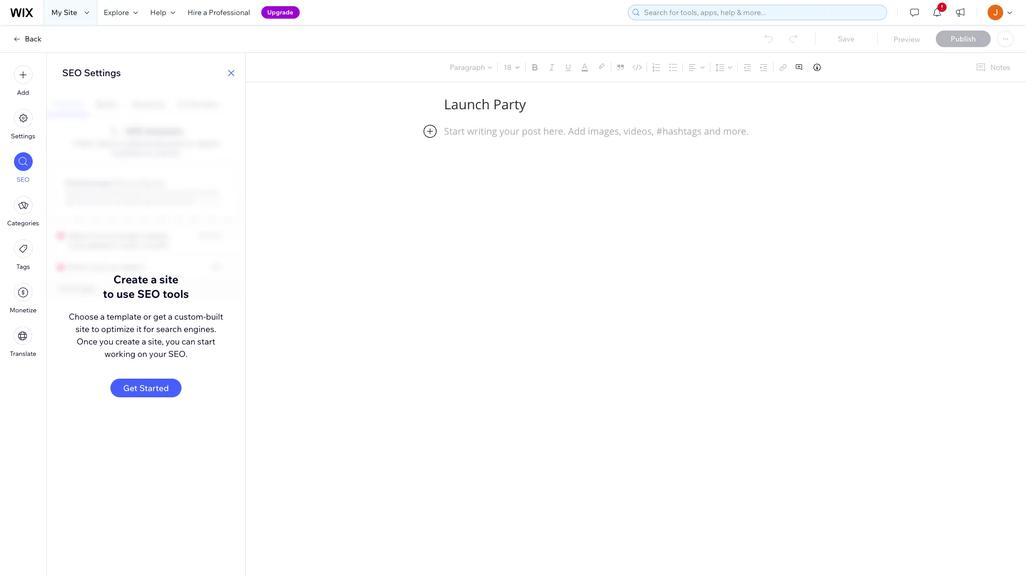 Task type: locate. For each thing, give the bounding box(es) containing it.
1 vertical spatial upgrade
[[65, 189, 91, 196]]

0 horizontal spatial upgrade
[[65, 189, 91, 196]]

0 horizontal spatial post
[[103, 231, 118, 241]]

0 vertical spatial this
[[155, 139, 167, 148]]

keyword up related
[[84, 179, 110, 187]]

add button
[[14, 65, 32, 96]]

0 horizontal spatial settings
[[11, 132, 35, 140]]

Add a Catchy Title text field
[[444, 95, 821, 114]]

to right in
[[120, 231, 127, 241]]

for right it
[[143, 324, 154, 334]]

categories button
[[7, 196, 39, 227]]

1 horizontal spatial get
[[128, 231, 140, 241]]

optimize inside choose a template or get a custom-built site to optimize it for search engines. once you create a site, you can start working on your seo.
[[101, 324, 134, 334]]

notes button
[[972, 60, 1014, 74]]

assistant inside button
[[53, 100, 84, 109]]

this inside allow this post to get indexed (may appear in search results)
[[89, 231, 101, 241]]

None text field
[[444, 125, 828, 371]]

2 vertical spatial get
[[153, 312, 166, 322]]

choose
[[69, 312, 98, 322]]

0 vertical spatial site
[[159, 273, 179, 286]]

1 horizontal spatial this
[[155, 139, 167, 148]]

back button
[[12, 34, 42, 44]]

0 vertical spatial upgrade
[[267, 8, 293, 16]]

0 horizontal spatial search
[[120, 241, 142, 250]]

2 vertical spatial search
[[156, 324, 182, 334]]

tags button
[[14, 240, 32, 271]]

0 horizontal spatial assistant
[[53, 100, 84, 109]]

post inside allow this post to get indexed (may appear in search results)
[[103, 231, 118, 241]]

optimize down choose on the left top
[[141, 197, 166, 205]]

started
[[139, 383, 169, 394]]

you up seo.
[[166, 336, 180, 347]]

engines
[[112, 148, 139, 158]]

back
[[25, 34, 42, 44]]

settings
[[84, 67, 121, 79], [11, 132, 35, 140]]

post
[[169, 139, 184, 148], [103, 231, 118, 241]]

0 horizontal spatial and
[[141, 148, 154, 158]]

plan
[[132, 189, 145, 196]]

meta
[[89, 263, 106, 272]]

1 vertical spatial tasks
[[98, 197, 113, 205]]

1 horizontal spatial keyword
[[181, 189, 205, 196]]

seo
[[62, 67, 82, 79], [126, 126, 143, 136], [17, 176, 30, 184], [137, 287, 160, 301]]

a right hire
[[203, 8, 207, 17]]

this right allow
[[89, 231, 101, 241]]

0 horizontal spatial you
[[99, 336, 113, 347]]

this down choose on the left top
[[168, 197, 178, 205]]

this down seo assistant
[[155, 139, 167, 148]]

your
[[149, 349, 166, 359]]

0 horizontal spatial for
[[143, 324, 154, 334]]

this
[[155, 139, 167, 148], [168, 197, 178, 205], [89, 231, 101, 241]]

get inside choose a template or get a custom-built site to optimize it for search engines. once you create a site, you can start working on your seo.
[[153, 312, 166, 322]]

0 vertical spatial post
[[169, 139, 184, 148]]

0 vertical spatial and
[[141, 148, 154, 158]]

get started button
[[111, 379, 181, 398]]

optimize
[[124, 139, 153, 148], [141, 197, 166, 205], [101, 324, 134, 334]]

a right "create"
[[151, 273, 157, 286]]

1 vertical spatial for
[[143, 324, 154, 334]]

indexed
[[141, 231, 168, 241]]

1 vertical spatial get
[[128, 231, 140, 241]]

optimize inside focus keyword (premium feature) upgrade to a premium plan to choose a keyword and get related tasks to better optimize this post.
[[141, 197, 166, 205]]

to
[[115, 139, 122, 148], [92, 189, 98, 196], [146, 189, 152, 196], [115, 197, 121, 205], [120, 231, 127, 241], [103, 287, 114, 301], [91, 324, 99, 334]]

you up working
[[99, 336, 113, 347]]

hire a professional
[[188, 8, 250, 17]]

tasks
[[96, 139, 114, 148], [98, 197, 113, 205]]

tab list
[[47, 93, 245, 116]]

0 horizontal spatial this
[[89, 231, 101, 241]]

1 vertical spatial and
[[207, 189, 218, 196]]

optimize down seo assistant
[[124, 139, 153, 148]]

0 horizontal spatial keyword
[[84, 179, 110, 187]]

site down choose
[[76, 324, 89, 334]]

focus
[[65, 179, 83, 187]]

seo settings
[[62, 67, 121, 79]]

notes
[[990, 63, 1010, 72]]

social
[[177, 100, 198, 109]]

1 vertical spatial post
[[103, 231, 118, 241]]

appear
[[87, 241, 111, 250]]

for right visitors
[[186, 139, 195, 148]]

0 vertical spatial assistant
[[53, 100, 84, 109]]

a right choose on the left top
[[176, 189, 179, 196]]

0 vertical spatial get
[[65, 197, 75, 205]]

settings up basics on the top left of page
[[84, 67, 121, 79]]

1 horizontal spatial settings
[[84, 67, 121, 79]]

menu
[[0, 59, 46, 364]]

in
[[112, 241, 118, 250]]

you
[[99, 336, 113, 347], [166, 336, 180, 347]]

1 vertical spatial site
[[76, 324, 89, 334]]

1 horizontal spatial upgrade
[[267, 8, 293, 16]]

0 vertical spatial keyword
[[84, 179, 110, 187]]

0 vertical spatial tasks
[[96, 139, 114, 148]]

menu containing add
[[0, 59, 46, 364]]

seo inside button
[[17, 176, 30, 184]]

get left indexed
[[128, 231, 140, 241]]

post
[[59, 285, 72, 293]]

upgrade right the professional
[[267, 8, 293, 16]]

settings up seo button
[[11, 132, 35, 140]]

visitors
[[155, 148, 180, 158]]

upgrade
[[267, 8, 293, 16], [65, 189, 91, 196]]

0 vertical spatial settings
[[84, 67, 121, 79]]

0 vertical spatial optimize
[[124, 139, 153, 148]]

professional
[[209, 8, 250, 17]]

1 vertical spatial settings
[[11, 132, 35, 140]]

(may
[[68, 241, 85, 250]]

2 horizontal spatial search
[[197, 139, 219, 148]]

1 vertical spatial this
[[168, 197, 178, 205]]

hire a professional link
[[181, 0, 256, 25]]

assistant down seo settings
[[53, 100, 84, 109]]

get
[[123, 383, 137, 394]]

tasks right follow at the left of the page
[[96, 139, 114, 148]]

template
[[107, 312, 141, 322]]

2 vertical spatial optimize
[[101, 324, 134, 334]]

allow this post to get indexed (may appear in search results)
[[68, 231, 169, 250]]

this inside focus keyword (premium feature) upgrade to a premium plan to choose a keyword and get related tasks to better optimize this post.
[[168, 197, 178, 205]]

basics
[[97, 100, 118, 109]]

0 horizontal spatial site
[[76, 324, 89, 334]]

to up once on the left of page
[[91, 324, 99, 334]]

to left 'use'
[[103, 287, 114, 301]]

write
[[68, 263, 87, 272]]

translate button
[[10, 327, 36, 358]]

0 horizontal spatial get
[[65, 197, 75, 205]]

create a site to use seo tools
[[103, 273, 189, 301]]

0 vertical spatial search
[[197, 139, 219, 148]]

keyword up the post.
[[181, 189, 205, 196]]

upgrade down focus
[[65, 189, 91, 196]]

allow
[[68, 231, 87, 241]]

post insights
[[59, 285, 96, 293]]

a inside the "create a site to use seo tools"
[[151, 273, 157, 286]]

1 horizontal spatial search
[[156, 324, 182, 334]]

1 vertical spatial search
[[120, 241, 142, 250]]

a left site,
[[142, 336, 146, 347]]

post down seo assistant
[[169, 139, 184, 148]]

seo up follow tasks to optimize this post for search engines and visitors
[[126, 126, 143, 136]]

to up related
[[92, 189, 98, 196]]

to inside choose a template or get a custom-built site to optimize it for search engines. once you create a site, you can start working on your seo.
[[91, 324, 99, 334]]

related
[[76, 197, 97, 205]]

tools
[[163, 287, 189, 301]]

post.
[[180, 197, 194, 205]]

and up critical
[[207, 189, 218, 196]]

keyword
[[84, 179, 110, 187], [181, 189, 205, 196]]

site up "tools"
[[159, 273, 179, 286]]

search up site,
[[156, 324, 182, 334]]

to inside allow this post to get indexed (may appear in search results)
[[120, 231, 127, 241]]

2 horizontal spatial this
[[168, 197, 178, 205]]

to down feature)
[[146, 189, 152, 196]]

a inside hire a professional link
[[203, 8, 207, 17]]

to right follow at the left of the page
[[115, 139, 122, 148]]

search
[[197, 139, 219, 148], [120, 241, 142, 250], [156, 324, 182, 334]]

tasks down the premium
[[98, 197, 113, 205]]

0 vertical spatial for
[[186, 139, 195, 148]]

a left custom-
[[168, 312, 173, 322]]

monetize button
[[10, 283, 36, 314]]

1 horizontal spatial you
[[166, 336, 180, 347]]

seo inside the "create a site to use seo tools"
[[137, 287, 160, 301]]

and left visitors
[[141, 148, 154, 158]]

get inside focus keyword (premium feature) upgrade to a premium plan to choose a keyword and get related tasks to better optimize this post.
[[65, 197, 75, 205]]

site
[[159, 273, 179, 286], [76, 324, 89, 334]]

1 horizontal spatial site
[[159, 273, 179, 286]]

to inside follow tasks to optimize this post for search engines and visitors
[[115, 139, 122, 148]]

1 vertical spatial optimize
[[141, 197, 166, 205]]

get
[[65, 197, 75, 205], [128, 231, 140, 241], [153, 312, 166, 322]]

1 horizontal spatial and
[[207, 189, 218, 196]]

advanced
[[131, 100, 165, 109]]

a
[[203, 8, 207, 17], [100, 189, 103, 196], [176, 189, 179, 196], [151, 273, 157, 286], [100, 312, 105, 322], [168, 312, 173, 322], [142, 336, 146, 347]]

assistant
[[53, 100, 84, 109], [145, 126, 182, 136]]

get right or
[[153, 312, 166, 322]]

assistant up visitors
[[145, 126, 182, 136]]

2 vertical spatial this
[[89, 231, 101, 241]]

post up write meta description
[[103, 231, 118, 241]]

for inside follow tasks to optimize this post for search engines and visitors
[[186, 139, 195, 148]]

2 horizontal spatial get
[[153, 312, 166, 322]]

can
[[182, 336, 195, 347]]

1 horizontal spatial for
[[186, 139, 195, 148]]

1 horizontal spatial assistant
[[145, 126, 182, 136]]

optimize down the template
[[101, 324, 134, 334]]

better
[[122, 197, 140, 205]]

get left related
[[65, 197, 75, 205]]

1 horizontal spatial post
[[169, 139, 184, 148]]

seo for seo assistant
[[126, 126, 143, 136]]

upgrade inside "button"
[[267, 8, 293, 16]]

search right in
[[120, 241, 142, 250]]

optimize inside follow tasks to optimize this post for search engines and visitors
[[124, 139, 153, 148]]

seo up or
[[137, 287, 160, 301]]

seo up categories 'button'
[[17, 176, 30, 184]]

for
[[186, 139, 195, 148], [143, 324, 154, 334]]

translate
[[10, 350, 36, 358]]

choose a template or get a custom-built site to optimize it for search engines. once you create a site, you can start working on your seo.
[[69, 312, 223, 359]]

get inside allow this post to get indexed (may appear in search results)
[[128, 231, 140, 241]]

seo up assistant button
[[62, 67, 82, 79]]

search down share
[[197, 139, 219, 148]]



Task type: describe. For each thing, give the bounding box(es) containing it.
it
[[136, 324, 142, 334]]

1 vertical spatial keyword
[[181, 189, 205, 196]]

built
[[206, 312, 223, 322]]

2 you from the left
[[166, 336, 180, 347]]

low
[[210, 265, 222, 270]]

add
[[17, 89, 29, 96]]

tags
[[16, 263, 30, 271]]

get started
[[123, 383, 169, 394]]

and inside follow tasks to optimize this post for search engines and visitors
[[141, 148, 154, 158]]

help
[[150, 8, 166, 17]]

site
[[64, 8, 77, 17]]

search inside allow this post to get indexed (may appear in search results)
[[120, 241, 142, 250]]

post inside follow tasks to optimize this post for search engines and visitors
[[169, 139, 184, 148]]

engines.
[[184, 324, 216, 334]]

search inside choose a template or get a custom-built site to optimize it for search engines. once you create a site, you can start working on your seo.
[[156, 324, 182, 334]]

my site
[[51, 8, 77, 17]]

insights
[[73, 285, 96, 293]]

tasks inside focus keyword (premium feature) upgrade to a premium plan to choose a keyword and get related tasks to better optimize this post.
[[98, 197, 113, 205]]

settings inside menu
[[11, 132, 35, 140]]

upgrade inside focus keyword (premium feature) upgrade to a premium plan to choose a keyword and get related tasks to better optimize this post.
[[65, 189, 91, 196]]

site inside the "create a site to use seo tools"
[[159, 273, 179, 286]]

share
[[199, 100, 218, 109]]

custom-
[[174, 312, 206, 322]]

a left the premium
[[100, 189, 103, 196]]

on
[[137, 349, 147, 359]]

to inside the "create a site to use seo tools"
[[103, 287, 114, 301]]

follow
[[73, 139, 95, 148]]

seo button
[[14, 152, 32, 184]]

upgrade button
[[261, 6, 300, 19]]

create
[[113, 273, 148, 286]]

social share
[[177, 100, 218, 109]]

premium
[[104, 189, 131, 196]]

explore
[[104, 8, 129, 17]]

get for template
[[153, 312, 166, 322]]

choose
[[153, 189, 174, 196]]

assistant button
[[47, 93, 90, 116]]

focus keyword (premium feature) upgrade to a premium plan to choose a keyword and get related tasks to better optimize this post.
[[65, 179, 218, 205]]

feature)
[[141, 179, 164, 187]]

site,
[[148, 336, 164, 347]]

help button
[[144, 0, 181, 25]]

my
[[51, 8, 62, 17]]

seo for seo
[[17, 176, 30, 184]]

follow tasks to optimize this post for search engines and visitors
[[73, 139, 219, 158]]

seo for seo settings
[[62, 67, 82, 79]]

seo assistant
[[126, 126, 182, 136]]

basics button
[[90, 93, 125, 116]]

1 you from the left
[[99, 336, 113, 347]]

social share button
[[171, 93, 224, 116]]

hire
[[188, 8, 202, 17]]

search inside follow tasks to optimize this post for search engines and visitors
[[197, 139, 219, 148]]

seo.
[[168, 349, 187, 359]]

tasks inside follow tasks to optimize this post for search engines and visitors
[[96, 139, 114, 148]]

settings button
[[11, 109, 35, 140]]

write meta description
[[68, 263, 146, 272]]

for inside choose a template or get a custom-built site to optimize it for search engines. once you create a site, you can start working on your seo.
[[143, 324, 154, 334]]

this inside follow tasks to optimize this post for search engines and visitors
[[155, 139, 167, 148]]

or
[[143, 312, 151, 322]]

a right choose
[[100, 312, 105, 322]]

start
[[197, 336, 215, 347]]

create
[[115, 336, 140, 347]]

to down the premium
[[115, 197, 121, 205]]

monetize
[[10, 306, 36, 314]]

results)
[[144, 241, 169, 250]]

critical
[[198, 233, 222, 238]]

description
[[107, 263, 146, 272]]

1 vertical spatial assistant
[[145, 126, 182, 136]]

tab list containing assistant
[[47, 93, 245, 116]]

working
[[104, 349, 136, 359]]

get for post
[[128, 231, 140, 241]]

advanced button
[[125, 93, 171, 116]]

use
[[116, 287, 135, 301]]

plugin toolbar image
[[423, 125, 436, 138]]

Search for tools, apps, help & more... field
[[641, 5, 883, 20]]

site inside choose a template or get a custom-built site to optimize it for search engines. once you create a site, you can start working on your seo.
[[76, 324, 89, 334]]

once
[[77, 336, 97, 347]]

categories
[[7, 219, 39, 227]]

(premium
[[111, 179, 140, 187]]

and inside focus keyword (premium feature) upgrade to a premium plan to choose a keyword and get related tasks to better optimize this post.
[[207, 189, 218, 196]]



Task type: vqa. For each thing, say whether or not it's contained in the screenshot.
opens
no



